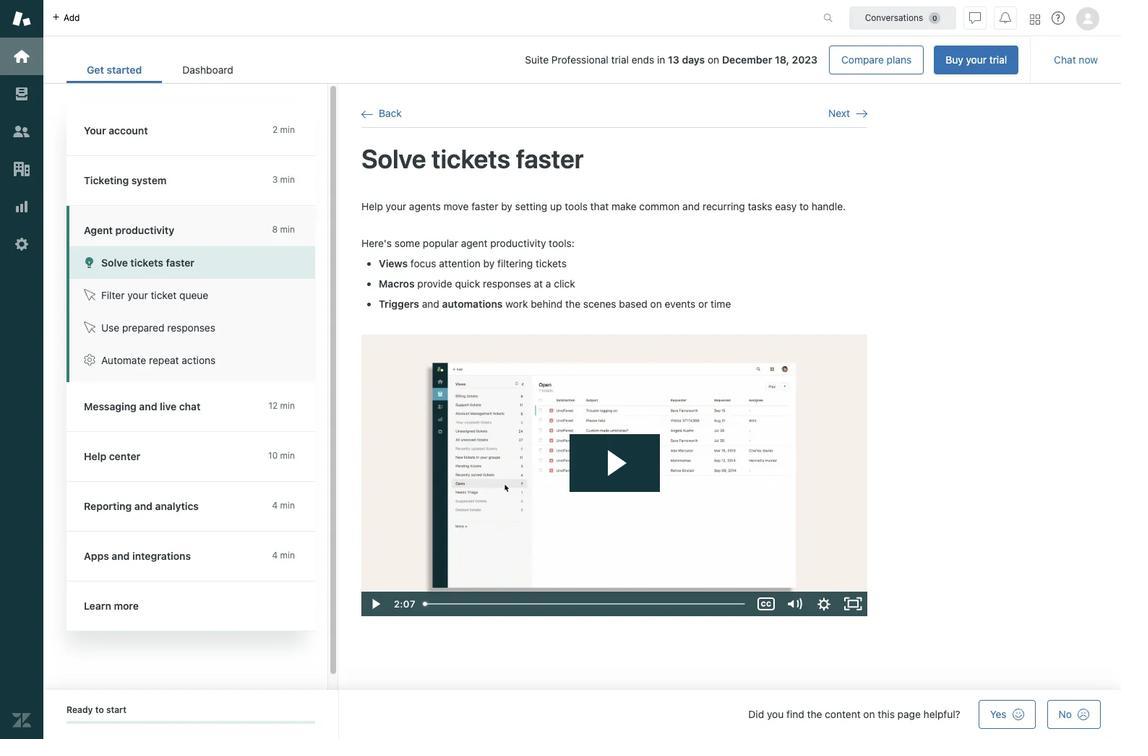 Task type: locate. For each thing, give the bounding box(es) containing it.
your for buy
[[966, 54, 987, 66]]

1 horizontal spatial on
[[708, 54, 720, 66]]

tickets up move
[[432, 143, 511, 174]]

get started image
[[12, 47, 31, 66]]

footer
[[43, 691, 1122, 740]]

0 horizontal spatial trial
[[611, 54, 629, 66]]

video element
[[362, 335, 868, 617]]

min for agent productivity
[[280, 224, 295, 235]]

repeat
[[149, 354, 179, 367]]

2 vertical spatial on
[[864, 709, 875, 721]]

to
[[800, 200, 809, 212], [95, 705, 104, 716]]

and right apps
[[112, 550, 130, 563]]

0 horizontal spatial on
[[651, 298, 662, 310]]

region
[[362, 199, 868, 617]]

section containing suite professional trial ends in
[[265, 46, 1019, 74]]

and left the live on the bottom
[[139, 401, 157, 413]]

0 vertical spatial 4 min
[[272, 500, 295, 511]]

help up the here's
[[362, 200, 383, 212]]

next button
[[829, 107, 868, 120]]

2 horizontal spatial your
[[966, 54, 987, 66]]

5 min from the top
[[280, 451, 295, 461]]

by left the setting at the left of the page
[[501, 200, 513, 212]]

on left this
[[864, 709, 875, 721]]

solve inside button
[[101, 257, 128, 269]]

on right based
[[651, 298, 662, 310]]

2 4 min from the top
[[272, 550, 295, 561]]

10
[[268, 451, 278, 461]]

min for ticketing system
[[280, 174, 295, 185]]

notifications image
[[1000, 12, 1012, 24]]

video thumbnail image
[[362, 335, 868, 617], [362, 335, 868, 617]]

agent productivity
[[84, 224, 174, 236]]

2 horizontal spatial faster
[[516, 143, 584, 174]]

4
[[272, 500, 278, 511], [272, 550, 278, 561]]

and down provide
[[422, 298, 440, 310]]

trial
[[611, 54, 629, 66], [990, 54, 1007, 66]]

0 horizontal spatial solve tickets faster
[[101, 257, 195, 269]]

on inside section
[[708, 54, 720, 66]]

queue
[[179, 289, 208, 302]]

0 horizontal spatial help
[[84, 451, 106, 463]]

0 horizontal spatial responses
[[167, 322, 215, 334]]

2 vertical spatial your
[[127, 289, 148, 302]]

0 horizontal spatial solve
[[101, 257, 128, 269]]

1 vertical spatial solve tickets faster
[[101, 257, 195, 269]]

content
[[825, 709, 861, 721]]

analytics
[[155, 500, 199, 513]]

the
[[566, 298, 581, 310], [807, 709, 822, 721]]

2 horizontal spatial tickets
[[536, 257, 567, 270]]

1 horizontal spatial tickets
[[432, 143, 511, 174]]

1 horizontal spatial solve
[[362, 143, 426, 174]]

1 vertical spatial to
[[95, 705, 104, 716]]

solve tickets faster button
[[69, 247, 315, 279]]

min inside agent productivity heading
[[280, 224, 295, 235]]

by up macros provide quick responses at a click
[[484, 257, 495, 270]]

1 horizontal spatial faster
[[472, 200, 499, 212]]

1 vertical spatial by
[[484, 257, 495, 270]]

1 min from the top
[[280, 124, 295, 135]]

1 4 min from the top
[[272, 500, 295, 511]]

1 horizontal spatial to
[[800, 200, 809, 212]]

0 horizontal spatial productivity
[[115, 224, 174, 236]]

messaging
[[84, 401, 137, 413]]

automate repeat actions button
[[69, 344, 315, 377]]

professional
[[552, 54, 609, 66]]

filter
[[101, 289, 125, 302]]

1 horizontal spatial trial
[[990, 54, 1007, 66]]

zendesk products image
[[1030, 14, 1041, 24]]

responses
[[483, 277, 531, 290], [167, 322, 215, 334]]

0 vertical spatial responses
[[483, 277, 531, 290]]

1 horizontal spatial responses
[[483, 277, 531, 290]]

help center
[[84, 451, 140, 463]]

0 vertical spatial by
[[501, 200, 513, 212]]

1 vertical spatial the
[[807, 709, 822, 721]]

to right easy at the top of the page
[[800, 200, 809, 212]]

1 vertical spatial 4 min
[[272, 550, 295, 561]]

system
[[131, 174, 167, 187]]

tickets up filter your ticket queue
[[130, 257, 163, 269]]

to left start
[[95, 705, 104, 716]]

now
[[1079, 54, 1098, 66]]

tickets
[[432, 143, 511, 174], [130, 257, 163, 269], [536, 257, 567, 270]]

your right buy
[[966, 54, 987, 66]]

no
[[1059, 709, 1072, 721]]

and
[[683, 200, 700, 212], [422, 298, 440, 310], [139, 401, 157, 413], [134, 500, 153, 513], [112, 550, 130, 563]]

0 vertical spatial solve
[[362, 143, 426, 174]]

chat now
[[1054, 54, 1098, 66]]

trial down the notifications image
[[990, 54, 1007, 66]]

zendesk support image
[[12, 9, 31, 28]]

triggers and automations work behind the scenes based on events or time
[[379, 298, 731, 310]]

and left "analytics"
[[134, 500, 153, 513]]

solve
[[362, 143, 426, 174], [101, 257, 128, 269]]

faster right move
[[472, 200, 499, 212]]

your left agents
[[386, 200, 407, 212]]

buy
[[946, 54, 964, 66]]

productivity
[[115, 224, 174, 236], [490, 237, 546, 250]]

tickets inside button
[[130, 257, 163, 269]]

1 vertical spatial your
[[386, 200, 407, 212]]

automations
[[442, 298, 503, 310]]

responses up automate repeat actions button
[[167, 322, 215, 334]]

2 4 from the top
[[272, 550, 278, 561]]

get started
[[87, 64, 142, 76]]

compare plans button
[[829, 46, 924, 74]]

help left center
[[84, 451, 106, 463]]

0 horizontal spatial tickets
[[130, 257, 163, 269]]

triggers
[[379, 298, 419, 310]]

1 vertical spatial help
[[84, 451, 106, 463]]

1 vertical spatial on
[[651, 298, 662, 310]]

messaging and live chat
[[84, 401, 201, 413]]

customers image
[[12, 122, 31, 141]]

0 vertical spatial productivity
[[115, 224, 174, 236]]

and for triggers and automations work behind the scenes based on events or time
[[422, 298, 440, 310]]

faster up filter your ticket queue button
[[166, 257, 195, 269]]

1 vertical spatial responses
[[167, 322, 215, 334]]

faster up up
[[516, 143, 584, 174]]

click
[[554, 277, 575, 290]]

trial inside button
[[990, 54, 1007, 66]]

the right find
[[807, 709, 822, 721]]

1 4 from the top
[[272, 500, 278, 511]]

1 trial from the left
[[611, 54, 629, 66]]

0 horizontal spatial the
[[566, 298, 581, 310]]

quick
[[455, 277, 480, 290]]

1 horizontal spatial solve tickets faster
[[362, 143, 584, 174]]

chat
[[1054, 54, 1076, 66]]

faster inside content-title region
[[516, 143, 584, 174]]

ticket
[[151, 289, 177, 302]]

8
[[272, 224, 278, 235]]

7 min from the top
[[280, 550, 295, 561]]

solve down back
[[362, 143, 426, 174]]

dashboard tab
[[162, 56, 254, 83]]

trial for your
[[990, 54, 1007, 66]]

responses down filtering
[[483, 277, 531, 290]]

1 horizontal spatial help
[[362, 200, 383, 212]]

automate repeat actions
[[101, 354, 216, 367]]

solve tickets faster up filter your ticket queue
[[101, 257, 195, 269]]

0 vertical spatial to
[[800, 200, 809, 212]]

reporting and analytics
[[84, 500, 199, 513]]

December 18, 2023 text field
[[722, 54, 818, 66]]

your
[[84, 124, 106, 137]]

solve tickets faster up move
[[362, 143, 584, 174]]

6 min from the top
[[280, 500, 295, 511]]

tickets up a
[[536, 257, 567, 270]]

1 horizontal spatial your
[[386, 200, 407, 212]]

yes
[[990, 709, 1007, 721]]

0 vertical spatial on
[[708, 54, 720, 66]]

1 vertical spatial faster
[[472, 200, 499, 212]]

0 vertical spatial faster
[[516, 143, 584, 174]]

4 min from the top
[[280, 401, 295, 411]]

on
[[708, 54, 720, 66], [651, 298, 662, 310], [864, 709, 875, 721]]

1 horizontal spatial productivity
[[490, 237, 546, 250]]

agent
[[84, 224, 113, 236]]

tab list
[[67, 56, 254, 83]]

compare plans
[[842, 54, 912, 66]]

1 vertical spatial 4
[[272, 550, 278, 561]]

region containing help your agents move faster by setting up tools that make common and recurring tasks easy to handle.
[[362, 199, 868, 617]]

tasks
[[748, 200, 773, 212]]

productivity right the 'agent'
[[115, 224, 174, 236]]

2 horizontal spatial on
[[864, 709, 875, 721]]

views image
[[12, 85, 31, 103]]

your right filter
[[127, 289, 148, 302]]

0 vertical spatial your
[[966, 54, 987, 66]]

page
[[898, 709, 921, 721]]

and for messaging and live chat
[[139, 401, 157, 413]]

1 vertical spatial solve
[[101, 257, 128, 269]]

0 vertical spatial 4
[[272, 500, 278, 511]]

attention
[[439, 257, 481, 270]]

that
[[591, 200, 609, 212]]

integrations
[[132, 550, 191, 563]]

back button
[[362, 107, 402, 120]]

recurring
[[703, 200, 745, 212]]

use prepared responses button
[[69, 312, 315, 344]]

3 min from the top
[[280, 224, 295, 235]]

0 vertical spatial help
[[362, 200, 383, 212]]

started
[[107, 64, 142, 76]]

filter your ticket queue button
[[69, 279, 315, 312]]

0 vertical spatial solve tickets faster
[[362, 143, 584, 174]]

productivity inside region
[[490, 237, 546, 250]]

2 min from the top
[[280, 174, 295, 185]]

dashboard
[[182, 64, 233, 76]]

trial left ends
[[611, 54, 629, 66]]

the down "click"
[[566, 298, 581, 310]]

12
[[269, 401, 278, 411]]

main element
[[0, 0, 43, 740]]

at
[[534, 277, 543, 290]]

by
[[501, 200, 513, 212], [484, 257, 495, 270]]

responses inside button
[[167, 322, 215, 334]]

use
[[101, 322, 119, 334]]

18,
[[775, 54, 790, 66]]

no button
[[1048, 701, 1101, 730]]

section
[[265, 46, 1019, 74]]

solve up filter
[[101, 257, 128, 269]]

agent productivity heading
[[67, 206, 315, 247]]

productivity up filtering
[[490, 237, 546, 250]]

0 horizontal spatial your
[[127, 289, 148, 302]]

1 horizontal spatial by
[[501, 200, 513, 212]]

2 vertical spatial faster
[[166, 257, 195, 269]]

1 vertical spatial productivity
[[490, 237, 546, 250]]

prepared
[[122, 322, 164, 334]]

on right the days
[[708, 54, 720, 66]]

learn more
[[84, 600, 139, 612]]

4 min for integrations
[[272, 550, 295, 561]]

time
[[711, 298, 731, 310]]

solve inside content-title region
[[362, 143, 426, 174]]

content-title region
[[362, 143, 868, 176]]

or
[[699, 298, 708, 310]]

your account
[[84, 124, 148, 137]]

ticketing system
[[84, 174, 167, 187]]

admin image
[[12, 235, 31, 254]]

add button
[[43, 0, 89, 35]]

2 trial from the left
[[990, 54, 1007, 66]]

0 horizontal spatial faster
[[166, 257, 195, 269]]

solve tickets faster inside content-title region
[[362, 143, 584, 174]]

common
[[639, 200, 680, 212]]

on inside footer
[[864, 709, 875, 721]]

get help image
[[1052, 12, 1065, 25]]

responses inside region
[[483, 277, 531, 290]]

progress-bar progress bar
[[67, 722, 315, 725]]



Task type: vqa. For each thing, say whether or not it's contained in the screenshot.


Task type: describe. For each thing, give the bounding box(es) containing it.
min for messaging and live chat
[[280, 401, 295, 411]]

scenes
[[583, 298, 617, 310]]

this
[[878, 709, 895, 721]]

yes button
[[979, 701, 1036, 730]]

focus
[[411, 257, 436, 270]]

reporting image
[[12, 197, 31, 216]]

filtering
[[498, 257, 533, 270]]

10 min
[[268, 451, 295, 461]]

1 horizontal spatial the
[[807, 709, 822, 721]]

faster inside button
[[166, 257, 195, 269]]

2
[[273, 124, 278, 135]]

your for help
[[386, 200, 407, 212]]

footer containing did you find the content on this page helpful?
[[43, 691, 1122, 740]]

ready to start
[[67, 705, 127, 716]]

0 vertical spatial the
[[566, 298, 581, 310]]

did
[[749, 709, 764, 721]]

tab list containing get started
[[67, 56, 254, 83]]

4 for apps and integrations
[[272, 550, 278, 561]]

provide
[[418, 277, 452, 290]]

chat now button
[[1043, 46, 1110, 74]]

12 min
[[269, 401, 295, 411]]

reporting
[[84, 500, 132, 513]]

faster inside region
[[472, 200, 499, 212]]

min for your account
[[280, 124, 295, 135]]

tickets inside content-title region
[[432, 143, 511, 174]]

plans
[[887, 54, 912, 66]]

tools
[[565, 200, 588, 212]]

ready
[[67, 705, 93, 716]]

a
[[546, 277, 551, 290]]

more
[[114, 600, 139, 612]]

up
[[550, 200, 562, 212]]

3
[[272, 174, 278, 185]]

0 horizontal spatial to
[[95, 705, 104, 716]]

make
[[612, 200, 637, 212]]

13
[[668, 54, 680, 66]]

macros provide quick responses at a click
[[379, 277, 575, 290]]

apps and integrations
[[84, 550, 191, 563]]

4 min for analytics
[[272, 500, 295, 511]]

organizations image
[[12, 160, 31, 179]]

help for help your agents move faster by setting up tools that make common and recurring tasks easy to handle.
[[362, 200, 383, 212]]

live
[[160, 401, 177, 413]]

move
[[444, 200, 469, 212]]

zendesk image
[[12, 712, 31, 730]]

macros
[[379, 277, 415, 290]]

agents
[[409, 200, 441, 212]]

work
[[506, 298, 528, 310]]

ends
[[632, 54, 655, 66]]

and right common
[[683, 200, 700, 212]]

here's some popular agent productivity tools:
[[362, 237, 575, 250]]

compare
[[842, 54, 884, 66]]

conversations
[[865, 12, 924, 23]]

next
[[829, 107, 850, 119]]

in
[[657, 54, 666, 66]]

use prepared responses
[[101, 322, 215, 334]]

december
[[722, 54, 773, 66]]

min for apps and integrations
[[280, 550, 295, 561]]

apps
[[84, 550, 109, 563]]

0 horizontal spatial by
[[484, 257, 495, 270]]

back
[[379, 107, 402, 119]]

your for filter
[[127, 289, 148, 302]]

did you find the content on this page helpful?
[[749, 709, 961, 721]]

automate
[[101, 354, 146, 367]]

ticketing
[[84, 174, 129, 187]]

help for help center
[[84, 451, 106, 463]]

helpful?
[[924, 709, 961, 721]]

2 min
[[273, 124, 295, 135]]

filter your ticket queue
[[101, 289, 208, 302]]

trial for professional
[[611, 54, 629, 66]]

and for apps and integrations
[[112, 550, 130, 563]]

setting
[[515, 200, 548, 212]]

conversations button
[[850, 6, 957, 29]]

handle.
[[812, 200, 846, 212]]

productivity inside heading
[[115, 224, 174, 236]]

days
[[682, 54, 705, 66]]

get
[[87, 64, 104, 76]]

solve tickets faster inside button
[[101, 257, 195, 269]]

2023
[[792, 54, 818, 66]]

and for reporting and analytics
[[134, 500, 153, 513]]

behind
[[531, 298, 563, 310]]

help your agents move faster by setting up tools that make common and recurring tasks easy to handle.
[[362, 200, 846, 212]]

find
[[787, 709, 805, 721]]

tools:
[[549, 237, 575, 250]]

chat
[[179, 401, 201, 413]]

some
[[395, 237, 420, 250]]

button displays agent's chat status as invisible. image
[[970, 12, 981, 24]]

4 for reporting and analytics
[[272, 500, 278, 511]]

account
[[109, 124, 148, 137]]

views focus attention by filtering tickets
[[379, 257, 567, 270]]

3 min
[[272, 174, 295, 185]]

8 min
[[272, 224, 295, 235]]

events
[[665, 298, 696, 310]]

add
[[64, 12, 80, 23]]

here's
[[362, 237, 392, 250]]

min for help center
[[280, 451, 295, 461]]

min for reporting and analytics
[[280, 500, 295, 511]]

suite professional trial ends in 13 days on december 18, 2023
[[525, 54, 818, 66]]

start
[[106, 705, 127, 716]]

views
[[379, 257, 408, 270]]

on inside region
[[651, 298, 662, 310]]

center
[[109, 451, 140, 463]]



